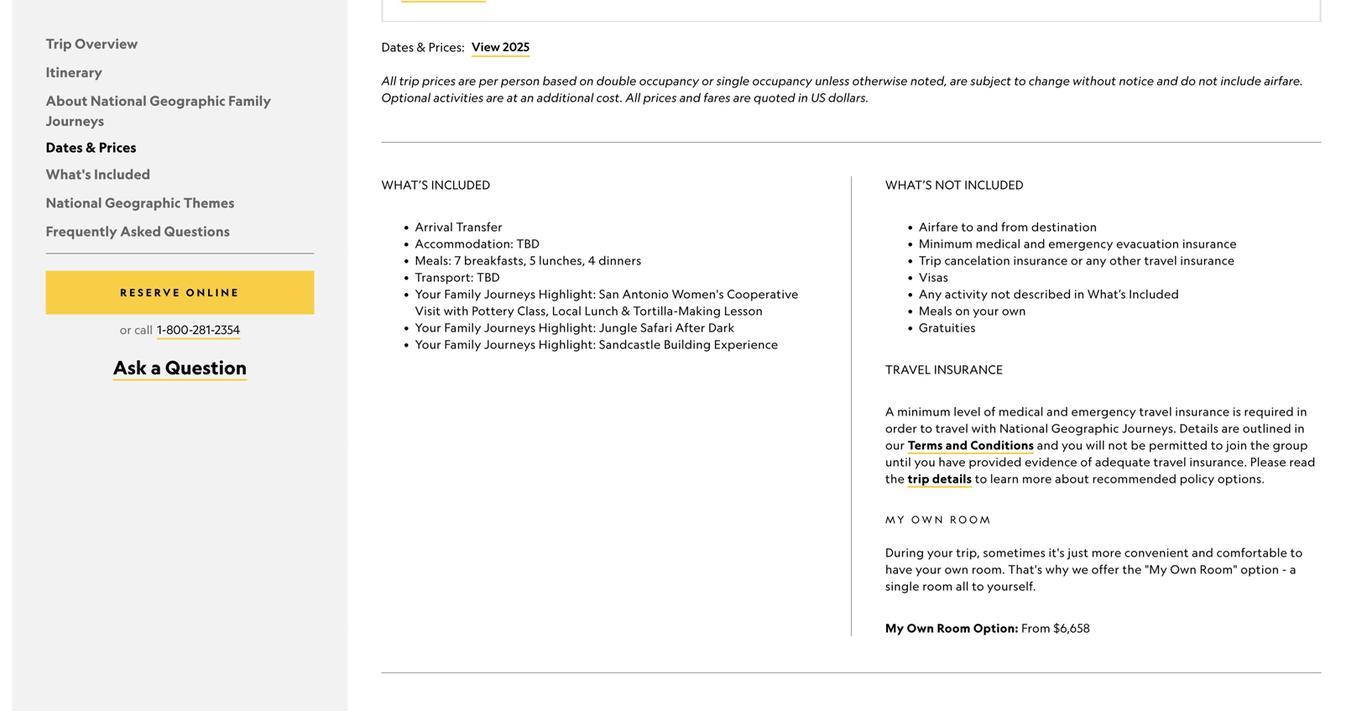 Task type: vqa. For each thing, say whether or not it's contained in the screenshot.
National Geographic's A REAL BUG'S LIFE now streaming on Disney+
no



Task type: describe. For each thing, give the bounding box(es) containing it.
and inside during your trip, sometimes it's just more convenient and comfortable to have your own room. that's why we offer the "my own room" option - a single room all to yourself.
[[1192, 545, 1214, 559]]

in inside "airfare to and from destination minimum medical and emergency evacuation insurance trip cancelation insurance or any other travel insurance visas any activity not described in what's included meals on your own gratuities"
[[1074, 287, 1085, 301]]

are up activities
[[459, 73, 476, 88]]

family inside about national geographic family journeys
[[228, 92, 271, 109]]

trip details link
[[908, 471, 972, 488]]

itinerary
[[46, 63, 103, 81]]

insurance right other
[[1181, 253, 1235, 267]]

evacuation
[[1117, 236, 1180, 251]]

read
[[1290, 455, 1316, 469]]

not inside all trip prices are per person based on double occupancy or single occupancy unless otherwise noted, are subject to change without notice and do not include airfare. optional activities are at an additional cost. all prices and fares are quoted in us dollars.
[[1199, 73, 1218, 88]]

making
[[678, 303, 721, 318]]

ask a question
[[113, 355, 247, 379]]

to inside all trip prices are per person based on double occupancy or single occupancy unless otherwise noted, are subject to change without notice and do not include airfare. optional activities are at an additional cost. all prices and fares are quoted in us dollars.
[[1014, 73, 1026, 88]]

or inside all trip prices are per person based on double occupancy or single occupancy unless otherwise noted, are subject to change without notice and do not include airfare. optional activities are at an additional cost. all prices and fares are quoted in us dollars.
[[702, 73, 714, 88]]

accommodation:
[[415, 236, 514, 251]]

do
[[1181, 73, 1196, 88]]

travel up journeys.
[[1140, 404, 1173, 418]]

airfare
[[919, 220, 959, 234]]

1 horizontal spatial you
[[1062, 438, 1083, 452]]

3 your from the top
[[415, 337, 441, 351]]

& inside arrival transfer accommodation: tbd meals: 7 breakfasts, 5 lunches, 4 dinners transport: tbd your family journeys highlight: san antonio women's cooperative visit with pottery class, local lunch & tortilla-making lesson your family journeys highlight: jungle safari after dark your family journeys highlight: sandcastle building experience
[[622, 303, 631, 318]]

safari
[[641, 320, 673, 335]]

travel insurance
[[886, 362, 1003, 376]]

lesson
[[724, 303, 763, 318]]

2354
[[215, 322, 240, 337]]

arrival
[[415, 220, 453, 234]]

arrival transfer accommodation: tbd meals: 7 breakfasts, 5 lunches, 4 dinners transport: tbd your family journeys highlight: san antonio women's cooperative visit with pottery class, local lunch & tortilla-making lesson your family journeys highlight: jungle safari after dark your family journeys highlight: sandcastle building experience
[[415, 220, 799, 351]]

dinners
[[599, 253, 642, 267]]

1 included from the left
[[431, 178, 491, 192]]

gratuities
[[919, 320, 976, 335]]

based
[[543, 73, 577, 88]]

travel down level
[[936, 421, 969, 435]]

about
[[1055, 471, 1090, 486]]

to inside a minimum level of medical and emergency travel insurance is required in order to travel with national geographic journeys. details are outlined in our
[[920, 421, 933, 435]]

online
[[186, 286, 240, 299]]

any
[[919, 287, 942, 301]]

to right 'all'
[[972, 579, 985, 593]]

a minimum level of medical and emergency travel insurance is required in order to travel with national geographic journeys. details are outlined in our
[[886, 404, 1308, 452]]

unless
[[815, 73, 850, 88]]

in right required
[[1297, 404, 1308, 418]]

details
[[1180, 421, 1219, 435]]

"my
[[1145, 562, 1168, 576]]

dates & prices
[[46, 139, 136, 156]]

of inside a minimum level of medical and emergency travel insurance is required in order to travel with national geographic journeys. details are outlined in our
[[984, 404, 996, 418]]

cooperative
[[727, 287, 799, 301]]

be
[[1131, 438, 1146, 452]]

an
[[521, 90, 534, 104]]

not
[[935, 178, 962, 192]]

0 vertical spatial all
[[382, 73, 397, 88]]

own inside during your trip, sometimes it's just more convenient and comfortable to have your own room. that's why we offer the "my own room" option - a single room all to yourself.
[[1171, 562, 1197, 576]]

1 vertical spatial all
[[626, 90, 641, 104]]

learn
[[990, 471, 1019, 486]]

terms and conditions
[[908, 437, 1034, 452]]

my own room option: from $6,658
[[886, 620, 1091, 635]]

are right "fares"
[[733, 90, 751, 104]]

permitted
[[1149, 438, 1208, 452]]

our
[[886, 438, 905, 452]]

details
[[933, 471, 972, 486]]

fares
[[704, 90, 731, 104]]

single inside during your trip, sometimes it's just more convenient and comfortable to have your own room. that's why we offer the "my own room" option - a single room all to yourself.
[[886, 579, 920, 593]]

not inside "airfare to and from destination minimum medical and emergency evacuation insurance trip cancelation insurance or any other travel insurance visas any activity not described in what's included meals on your own gratuities"
[[991, 287, 1011, 301]]

cost.
[[597, 90, 623, 104]]

trip,
[[956, 545, 980, 559]]

outlined
[[1243, 421, 1292, 435]]

include
[[1221, 73, 1262, 88]]

0 horizontal spatial included
[[94, 165, 150, 183]]

not inside and you will not be permitted to join the group until you have provided evidence of adequate travel insurance. please read the
[[1108, 438, 1128, 452]]

5
[[530, 253, 536, 267]]

room"
[[1200, 562, 1238, 576]]

0 vertical spatial prices
[[422, 73, 456, 88]]

what's included
[[46, 165, 150, 183]]

national inside a minimum level of medical and emergency travel insurance is required in order to travel with national geographic journeys. details are outlined in our
[[1000, 421, 1049, 435]]

national inside about national geographic family journeys
[[90, 92, 147, 109]]

more inside during your trip, sometimes it's just more convenient and comfortable to have your own room. that's why we offer the "my own room" option - a single room all to yourself.
[[1092, 545, 1122, 559]]

dates & prices: view 2025
[[382, 39, 530, 55]]

geographic inside about national geographic family journeys
[[150, 92, 225, 109]]

1-
[[157, 322, 166, 337]]

insurance inside a minimum level of medical and emergency travel insurance is required in order to travel with national geographic journeys. details are outlined in our
[[1175, 404, 1230, 418]]

with inside a minimum level of medical and emergency travel insurance is required in order to travel with national geographic journeys. details are outlined in our
[[972, 421, 997, 435]]

on inside all trip prices are per person based on double occupancy or single occupancy unless otherwise noted, are subject to change without notice and do not include airfare. optional activities are at an additional cost. all prices and fares are quoted in us dollars.
[[580, 73, 594, 88]]

trip inside "airfare to and from destination minimum medical and emergency evacuation insurance trip cancelation insurance or any other travel insurance visas any activity not described in what's included meals on your own gratuities"
[[919, 253, 942, 267]]

and inside and you will not be permitted to join the group until you have provided evidence of adequate travel insurance. please read the
[[1037, 438, 1059, 452]]

themes
[[184, 194, 235, 211]]

sometimes
[[983, 545, 1046, 559]]

just
[[1068, 545, 1089, 559]]

1 vertical spatial your
[[927, 545, 954, 559]]

to inside and you will not be permitted to join the group until you have provided evidence of adequate travel insurance. please read the
[[1211, 438, 1224, 452]]

about national geographic family journeys
[[46, 92, 271, 129]]

option
[[1241, 562, 1280, 576]]

single inside all trip prices are per person based on double occupancy or single occupancy unless otherwise noted, are subject to change without notice and do not include airfare. optional activities are at an additional cost. all prices and fares are quoted in us dollars.
[[717, 73, 750, 88]]

order
[[886, 421, 918, 435]]

1 occupancy from the left
[[639, 73, 699, 88]]

room
[[923, 579, 953, 593]]

and you will not be permitted to join the group until you have provided evidence of adequate travel insurance. please read the
[[886, 438, 1316, 486]]

insurance up 'described'
[[1014, 253, 1068, 267]]

own for my own room option: from $6,658
[[907, 620, 935, 635]]

0 horizontal spatial trip
[[46, 35, 72, 52]]

2 included from the left
[[965, 178, 1024, 192]]

local
[[552, 303, 582, 318]]

emergency inside a minimum level of medical and emergency travel insurance is required in order to travel with national geographic journeys. details are outlined in our
[[1072, 404, 1137, 418]]

included inside "airfare to and from destination minimum medical and emergency evacuation insurance trip cancelation insurance or any other travel insurance visas any activity not described in what's included meals on your own gratuities"
[[1129, 287, 1180, 301]]

airfare to and from destination minimum medical and emergency evacuation insurance trip cancelation insurance or any other travel insurance visas any activity not described in what's included meals on your own gratuities
[[919, 220, 1237, 335]]

view
[[472, 39, 500, 54]]

visas
[[919, 270, 949, 284]]

call
[[134, 322, 153, 337]]

minimum
[[919, 236, 973, 251]]

national geographic themes link
[[46, 194, 235, 211]]

are left at
[[486, 90, 504, 104]]

breakfasts,
[[464, 253, 527, 267]]

pottery
[[472, 303, 515, 318]]

are inside a minimum level of medical and emergency travel insurance is required in order to travel with national geographic journeys. details are outlined in our
[[1222, 421, 1240, 435]]

1 vertical spatial national
[[46, 194, 102, 211]]

ask a question button
[[113, 355, 247, 381]]

building
[[664, 337, 711, 351]]

1 vertical spatial you
[[915, 455, 936, 469]]

required
[[1245, 404, 1294, 418]]

meals
[[919, 303, 953, 318]]

& for prices:
[[417, 39, 426, 55]]

& for prices
[[86, 139, 96, 156]]

1 your from the top
[[415, 287, 441, 301]]

more inside trip details to learn more about recommended policy options.
[[1022, 471, 1052, 486]]

optional
[[382, 90, 431, 104]]

recommended
[[1093, 471, 1177, 486]]



Task type: locate. For each thing, give the bounding box(es) containing it.
your down the activity at the top
[[973, 303, 999, 318]]

1 horizontal spatial of
[[1081, 455, 1093, 469]]

0 horizontal spatial dates
[[46, 139, 83, 156]]

a inside button
[[151, 355, 161, 379]]

more down evidence
[[1022, 471, 1052, 486]]

the
[[1251, 438, 1270, 452], [886, 471, 905, 486], [1123, 562, 1142, 576]]

dollars.
[[829, 90, 869, 104]]

a right -
[[1290, 562, 1297, 576]]

0 vertical spatial dates
[[382, 39, 414, 55]]

lunches,
[[539, 253, 586, 267]]

all up optional
[[382, 73, 397, 88]]

are up join
[[1222, 421, 1240, 435]]

own up 'all'
[[945, 562, 969, 576]]

cancelation
[[945, 253, 1011, 267]]

cell up do
[[1039, 0, 1321, 21]]

your left 'trip,'
[[927, 545, 954, 559]]

to right comfortable
[[1291, 545, 1303, 559]]

to inside trip details to learn more about recommended policy options.
[[975, 471, 988, 486]]

0 vertical spatial more
[[1022, 471, 1052, 486]]

activities
[[434, 90, 484, 104]]

1 vertical spatial own
[[1171, 562, 1197, 576]]

0 horizontal spatial cell
[[382, 0, 739, 21]]

destination
[[1032, 220, 1097, 234]]

occupancy right double
[[639, 73, 699, 88]]

your up room
[[916, 562, 942, 576]]

us
[[811, 90, 826, 104]]

2 vertical spatial not
[[1108, 438, 1128, 452]]

2 vertical spatial the
[[1123, 562, 1142, 576]]

of up trip details to learn more about recommended policy options.
[[1081, 455, 1093, 469]]

1 vertical spatial tbd
[[477, 270, 500, 284]]

to down provided
[[975, 471, 988, 486]]

to up terms
[[920, 421, 933, 435]]

medical down from
[[976, 236, 1021, 251]]

0 vertical spatial the
[[1251, 438, 1270, 452]]

0 horizontal spatial have
[[886, 562, 913, 576]]

from
[[1022, 621, 1051, 635]]

0 horizontal spatial single
[[717, 73, 750, 88]]

prices
[[422, 73, 456, 88], [643, 90, 677, 104]]

0 horizontal spatial the
[[886, 471, 905, 486]]

travel inside and you will not be permitted to join the group until you have provided evidence of adequate travel insurance. please read the
[[1154, 455, 1187, 469]]

your
[[973, 303, 999, 318], [927, 545, 954, 559], [916, 562, 942, 576]]

2 what's from the left
[[886, 178, 932, 192]]

0 horizontal spatial a
[[151, 355, 161, 379]]

my for my own room
[[886, 513, 907, 525]]

the down outlined
[[1251, 438, 1270, 452]]

prices up activities
[[422, 73, 456, 88]]

insurance right evacuation
[[1183, 236, 1237, 251]]

yourself.
[[987, 579, 1036, 593]]

4
[[588, 253, 596, 267]]

women's
[[672, 287, 724, 301]]

tbd up 5
[[517, 236, 540, 251]]

0 horizontal spatial occupancy
[[639, 73, 699, 88]]

without
[[1073, 73, 1117, 88]]

what's included
[[382, 178, 491, 192]]

national geographic themes
[[46, 194, 235, 211]]

emergency inside "airfare to and from destination minimum medical and emergency evacuation insurance trip cancelation insurance or any other travel insurance visas any activity not described in what's included meals on your own gratuities"
[[1049, 236, 1114, 251]]

1 vertical spatial or
[[1071, 253, 1083, 267]]

tbd down breakfasts,
[[477, 270, 500, 284]]

0 vertical spatial a
[[151, 355, 161, 379]]

have inside and you will not be permitted to join the group until you have provided evidence of adequate travel insurance. please read the
[[939, 455, 966, 469]]

1 my from the top
[[886, 513, 907, 525]]

prices
[[99, 139, 136, 156]]

1 vertical spatial highlight:
[[539, 320, 596, 335]]

dates up what's on the top of page
[[46, 139, 83, 156]]

& left prices
[[86, 139, 96, 156]]

0 horizontal spatial trip
[[399, 73, 420, 88]]

1 vertical spatial room
[[937, 620, 971, 635]]

about
[[46, 92, 88, 109]]

all right cost.
[[626, 90, 641, 104]]

1 vertical spatial on
[[956, 303, 970, 318]]

1 horizontal spatial on
[[956, 303, 970, 318]]

2 vertical spatial your
[[415, 337, 441, 351]]

1 horizontal spatial trip
[[919, 253, 942, 267]]

room for my own room option: from $6,658
[[937, 620, 971, 635]]

jungle
[[599, 320, 638, 335]]

0 horizontal spatial more
[[1022, 471, 1052, 486]]

0 vertical spatial &
[[417, 39, 426, 55]]

0 vertical spatial or
[[702, 73, 714, 88]]

&
[[417, 39, 426, 55], [86, 139, 96, 156], [622, 303, 631, 318]]

1 cell from the left
[[382, 0, 739, 21]]

trip down until at the bottom right
[[908, 471, 930, 486]]

1 vertical spatial trip
[[919, 253, 942, 267]]

is
[[1233, 404, 1242, 418]]

san
[[599, 287, 620, 301]]

281-
[[193, 322, 215, 337]]

1 horizontal spatial single
[[886, 579, 920, 593]]

my up during
[[886, 513, 907, 525]]

1 horizontal spatial included
[[965, 178, 1024, 192]]

what's for what's not included
[[886, 178, 932, 192]]

what's not included
[[886, 178, 1024, 192]]

trip up optional
[[399, 73, 420, 88]]

the down until at the bottom right
[[886, 471, 905, 486]]

geographic inside a minimum level of medical and emergency travel insurance is required in order to travel with national geographic journeys. details are outlined in our
[[1052, 421, 1119, 435]]

2 vertical spatial your
[[916, 562, 942, 576]]

to right subject
[[1014, 73, 1026, 88]]

1 vertical spatial geographic
[[105, 194, 181, 211]]

double
[[597, 73, 637, 88]]

on down the activity at the top
[[956, 303, 970, 318]]

0 horizontal spatial tbd
[[477, 270, 500, 284]]

in up group
[[1295, 421, 1305, 435]]

trip up itinerary link
[[46, 35, 72, 52]]

included
[[94, 165, 150, 183], [1129, 287, 1180, 301]]

cell up 2025
[[382, 0, 739, 21]]

0 vertical spatial of
[[984, 404, 996, 418]]

1 horizontal spatial dates
[[382, 39, 414, 55]]

own down 'described'
[[1002, 303, 1026, 318]]

row
[[382, 0, 1321, 21]]

0 vertical spatial own
[[912, 513, 946, 525]]

to inside "airfare to and from destination minimum medical and emergency evacuation insurance trip cancelation insurance or any other travel insurance visas any activity not described in what's included meals on your own gratuities"
[[962, 220, 974, 234]]

1 horizontal spatial a
[[1290, 562, 1297, 576]]

not right the activity at the top
[[991, 287, 1011, 301]]

-
[[1283, 562, 1287, 576]]

1 vertical spatial not
[[991, 287, 1011, 301]]

1 vertical spatial included
[[1129, 287, 1180, 301]]

all
[[956, 579, 969, 593]]

ask
[[113, 355, 147, 379]]

1 vertical spatial my
[[886, 620, 904, 635]]

on inside "airfare to and from destination minimum medical and emergency evacuation insurance trip cancelation insurance or any other travel insurance visas any activity not described in what's included meals on your own gratuities"
[[956, 303, 970, 318]]

1 vertical spatial own
[[945, 562, 969, 576]]

other
[[1110, 253, 1142, 267]]

national up prices
[[90, 92, 147, 109]]

7
[[455, 253, 461, 267]]

dates for dates & prices: view 2025
[[382, 39, 414, 55]]

geographic
[[150, 92, 225, 109], [105, 194, 181, 211], [1052, 421, 1119, 435]]

1 vertical spatial &
[[86, 139, 96, 156]]

all trip prices are per person based on double occupancy or single occupancy unless otherwise noted, are subject to change without notice and do not include airfare. optional activities are at an additional cost. all prices and fares are quoted in us dollars.
[[382, 73, 1303, 104]]

please
[[1251, 455, 1287, 469]]

the left ""my" in the right of the page
[[1123, 562, 1142, 576]]

1 vertical spatial single
[[886, 579, 920, 593]]

1 horizontal spatial with
[[972, 421, 997, 435]]

& up jungle
[[622, 303, 631, 318]]

frequently asked questions link
[[46, 222, 230, 240]]

insurance up details
[[1175, 404, 1230, 418]]

0 horizontal spatial or
[[120, 322, 132, 337]]

1 vertical spatial more
[[1092, 545, 1122, 559]]

about national geographic family journeys link
[[46, 92, 271, 129]]

otherwise
[[853, 73, 908, 88]]

transfer
[[456, 220, 503, 234]]

with
[[444, 303, 469, 318], [972, 421, 997, 435]]

not right do
[[1199, 73, 1218, 88]]

travel down evacuation
[[1145, 253, 1178, 267]]

antonio
[[623, 287, 669, 301]]

we
[[1072, 562, 1089, 576]]

conditions
[[971, 437, 1034, 452]]

national down what's on the top of page
[[46, 194, 102, 211]]

1 highlight: from the top
[[539, 287, 596, 301]]

in left what's
[[1074, 287, 1085, 301]]

included down other
[[1129, 287, 1180, 301]]

medical inside a minimum level of medical and emergency travel insurance is required in order to travel with national geographic journeys. details are outlined in our
[[999, 404, 1044, 418]]

not up adequate
[[1108, 438, 1128, 452]]

asked
[[120, 222, 161, 240]]

dates left prices: on the left of the page
[[382, 39, 414, 55]]

0 horizontal spatial of
[[984, 404, 996, 418]]

of inside and you will not be permitted to join the group until you have provided evidence of adequate travel insurance. please read the
[[1081, 455, 1093, 469]]

adequate
[[1095, 455, 1151, 469]]

what's
[[1088, 287, 1126, 301]]

options.
[[1218, 471, 1265, 486]]

0 vertical spatial national
[[90, 92, 147, 109]]

0 horizontal spatial all
[[382, 73, 397, 88]]

the inside during your trip, sometimes it's just more convenient and comfortable to have your own room. that's why we offer the "my own room" option - a single room all to yourself.
[[1123, 562, 1142, 576]]

more up offer
[[1092, 545, 1122, 559]]

what's up arrival
[[382, 178, 428, 192]]

0 vertical spatial own
[[1002, 303, 1026, 318]]

medical up conditions
[[999, 404, 1044, 418]]

& left prices: on the left of the page
[[417, 39, 426, 55]]

single up "fares"
[[717, 73, 750, 88]]

room for my own room
[[950, 513, 993, 525]]

what's for what's included
[[382, 178, 428, 192]]

additional
[[537, 90, 594, 104]]

1 vertical spatial dates
[[46, 139, 83, 156]]

2 horizontal spatial or
[[1071, 253, 1083, 267]]

room up 'trip,'
[[950, 513, 993, 525]]

a inside during your trip, sometimes it's just more convenient and comfortable to have your own room. that's why we offer the "my own room" option - a single room all to yourself.
[[1290, 562, 1297, 576]]

own
[[912, 513, 946, 525], [1171, 562, 1197, 576], [907, 620, 935, 635]]

1 horizontal spatial tbd
[[517, 236, 540, 251]]

included down prices
[[94, 165, 150, 183]]

2 cell from the left
[[1039, 0, 1321, 21]]

own for my own room
[[912, 513, 946, 525]]

1-800-281-2354 link
[[157, 321, 240, 339]]

0 vertical spatial highlight:
[[539, 287, 596, 301]]

0 vertical spatial on
[[580, 73, 594, 88]]

transport:
[[415, 270, 474, 284]]

have inside during your trip, sometimes it's just more convenient and comfortable to have your own room. that's why we offer the "my own room" option - a single room all to yourself.
[[886, 562, 913, 576]]

what's included link
[[46, 165, 150, 183]]

my for my own room option: from $6,658
[[886, 620, 904, 635]]

on
[[580, 73, 594, 88], [956, 303, 970, 318]]

own inside during your trip, sometimes it's just more convenient and comfortable to have your own room. that's why we offer the "my own room" option - a single room all to yourself.
[[945, 562, 969, 576]]

dates for dates & prices
[[46, 139, 83, 156]]

1 horizontal spatial occupancy
[[753, 73, 812, 88]]

0 vertical spatial single
[[717, 73, 750, 88]]

you down terms
[[915, 455, 936, 469]]

my down during
[[886, 620, 904, 635]]

during your trip, sometimes it's just more convenient and comfortable to have your own room. that's why we offer the "my own room" option - a single room all to yourself.
[[886, 545, 1303, 593]]

with right visit
[[444, 303, 469, 318]]

in left us
[[798, 90, 808, 104]]

or up "fares"
[[702, 73, 714, 88]]

journeys.
[[1122, 421, 1177, 435]]

what's left not
[[886, 178, 932, 192]]

1 horizontal spatial all
[[626, 90, 641, 104]]

a right ask
[[151, 355, 161, 379]]

0 horizontal spatial you
[[915, 455, 936, 469]]

trip
[[399, 73, 420, 88], [908, 471, 930, 486]]

1 horizontal spatial prices
[[643, 90, 677, 104]]

insurance
[[934, 362, 1003, 376]]

to up insurance.
[[1211, 438, 1224, 452]]

travel
[[886, 362, 931, 376]]

person
[[501, 73, 540, 88]]

0 horizontal spatial not
[[991, 287, 1011, 301]]

or call 1-800-281-2354
[[120, 322, 240, 337]]

2 horizontal spatial &
[[622, 303, 631, 318]]

2 vertical spatial or
[[120, 322, 132, 337]]

0 vertical spatial trip
[[399, 73, 420, 88]]

0 vertical spatial trip
[[46, 35, 72, 52]]

from
[[1002, 220, 1029, 234]]

0 vertical spatial not
[[1199, 73, 1218, 88]]

1 horizontal spatial have
[[939, 455, 966, 469]]

1 vertical spatial prices
[[643, 90, 677, 104]]

occupancy up quoted
[[753, 73, 812, 88]]

journeys inside about national geographic family journeys
[[46, 112, 104, 129]]

1 vertical spatial the
[[886, 471, 905, 486]]

2 vertical spatial highlight:
[[539, 337, 596, 351]]

after
[[676, 320, 706, 335]]

room left the option:
[[937, 620, 971, 635]]

2025
[[503, 39, 530, 54]]

0 vertical spatial have
[[939, 455, 966, 469]]

with inside arrival transfer accommodation: tbd meals: 7 breakfasts, 5 lunches, 4 dinners transport: tbd your family journeys highlight: san antonio women's cooperative visit with pottery class, local lunch & tortilla-making lesson your family journeys highlight: jungle safari after dark your family journeys highlight: sandcastle building experience
[[444, 303, 469, 318]]

1 horizontal spatial the
[[1123, 562, 1142, 576]]

have down during
[[886, 562, 913, 576]]

or left call
[[120, 322, 132, 337]]

2 highlight: from the top
[[539, 320, 596, 335]]

highlight:
[[539, 287, 596, 301], [539, 320, 596, 335], [539, 337, 596, 351]]

0 vertical spatial medical
[[976, 236, 1021, 251]]

noted,
[[911, 73, 948, 88]]

reserve online link
[[46, 271, 314, 314]]

national up conditions
[[1000, 421, 1049, 435]]

0 vertical spatial you
[[1062, 438, 1083, 452]]

medical inside "airfare to and from destination minimum medical and emergency evacuation insurance trip cancelation insurance or any other travel insurance visas any activity not described in what's included meals on your own gratuities"
[[976, 236, 1021, 251]]

2 my from the top
[[886, 620, 904, 635]]

trip inside all trip prices are per person based on double occupancy or single occupancy unless otherwise noted, are subject to change without notice and do not include airfare. optional activities are at an additional cost. all prices and fares are quoted in us dollars.
[[399, 73, 420, 88]]

tbd
[[517, 236, 540, 251], [477, 270, 500, 284]]

of right level
[[984, 404, 996, 418]]

level
[[954, 404, 981, 418]]

tortilla-
[[633, 303, 678, 318]]

1 horizontal spatial trip
[[908, 471, 930, 486]]

it's
[[1049, 545, 1065, 559]]

single
[[717, 73, 750, 88], [886, 579, 920, 593]]

and
[[1157, 73, 1178, 88], [680, 90, 701, 104], [977, 220, 999, 234], [1024, 236, 1046, 251], [1047, 404, 1069, 418], [946, 437, 968, 452], [1037, 438, 1059, 452], [1192, 545, 1214, 559]]

own down room
[[907, 620, 935, 635]]

your inside "airfare to and from destination minimum medical and emergency evacuation insurance trip cancelation insurance or any other travel insurance visas any activity not described in what's included meals on your own gratuities"
[[973, 303, 999, 318]]

0 vertical spatial tbd
[[517, 236, 540, 251]]

1 vertical spatial your
[[415, 320, 441, 335]]

are right noted,
[[950, 73, 968, 88]]

on right based at the top left of the page
[[580, 73, 594, 88]]

own up during
[[912, 513, 946, 525]]

travel inside "airfare to and from destination minimum medical and emergency evacuation insurance trip cancelation insurance or any other travel insurance visas any activity not described in what's included meals on your own gratuities"
[[1145, 253, 1178, 267]]

why
[[1046, 562, 1069, 576]]

included up transfer
[[431, 178, 491, 192]]

0 horizontal spatial what's
[[382, 178, 428, 192]]

you left will
[[1062, 438, 1083, 452]]

0 horizontal spatial &
[[86, 139, 96, 156]]

0 horizontal spatial included
[[431, 178, 491, 192]]

dates
[[382, 39, 414, 55], [46, 139, 83, 156]]

cell
[[382, 0, 739, 21], [1039, 0, 1321, 21]]

travel down the 'permitted'
[[1154, 455, 1187, 469]]

prices right cost.
[[643, 90, 677, 104]]

0 horizontal spatial prices
[[422, 73, 456, 88]]

family
[[228, 92, 271, 109], [444, 287, 481, 301], [444, 320, 481, 335], [444, 337, 481, 351]]

2 vertical spatial geographic
[[1052, 421, 1119, 435]]

own inside "airfare to and from destination minimum medical and emergency evacuation insurance trip cancelation insurance or any other travel insurance visas any activity not described in what's included meals on your own gratuities"
[[1002, 303, 1026, 318]]

provided
[[969, 455, 1022, 469]]

and inside a minimum level of medical and emergency travel insurance is required in order to travel with national geographic journeys. details are outlined in our
[[1047, 404, 1069, 418]]

or inside "airfare to and from destination minimum medical and emergency evacuation insurance trip cancelation insurance or any other travel insurance visas any activity not described in what's included meals on your own gratuities"
[[1071, 253, 1083, 267]]

2 your from the top
[[415, 320, 441, 335]]

in inside all trip prices are per person based on double occupancy or single occupancy unless otherwise noted, are subject to change without notice and do not include airfare. optional activities are at an additional cost. all prices and fares are quoted in us dollars.
[[798, 90, 808, 104]]

2 vertical spatial national
[[1000, 421, 1049, 435]]

0 horizontal spatial own
[[945, 562, 969, 576]]

group
[[1273, 438, 1308, 452]]

emergency up will
[[1072, 404, 1137, 418]]

or left any
[[1071, 253, 1083, 267]]

single down during
[[886, 579, 920, 593]]

2 vertical spatial &
[[622, 303, 631, 318]]

3 highlight: from the top
[[539, 337, 596, 351]]

with up terms and conditions
[[972, 421, 997, 435]]

overview
[[75, 35, 138, 52]]

0 horizontal spatial on
[[580, 73, 594, 88]]

1 horizontal spatial more
[[1092, 545, 1122, 559]]

own right ""my" in the right of the page
[[1171, 562, 1197, 576]]

1 what's from the left
[[382, 178, 428, 192]]

0 vertical spatial emergency
[[1049, 236, 1114, 251]]

trip up visas
[[919, 253, 942, 267]]

to up minimum
[[962, 220, 974, 234]]

included right not
[[965, 178, 1024, 192]]

1 vertical spatial a
[[1290, 562, 1297, 576]]

have up details
[[939, 455, 966, 469]]

0 horizontal spatial with
[[444, 303, 469, 318]]

reserve
[[120, 286, 181, 299]]

1 vertical spatial of
[[1081, 455, 1093, 469]]

emergency up any
[[1049, 236, 1114, 251]]

1 horizontal spatial or
[[702, 73, 714, 88]]

2 occupancy from the left
[[753, 73, 812, 88]]

activity
[[945, 287, 988, 301]]

1 vertical spatial medical
[[999, 404, 1044, 418]]



